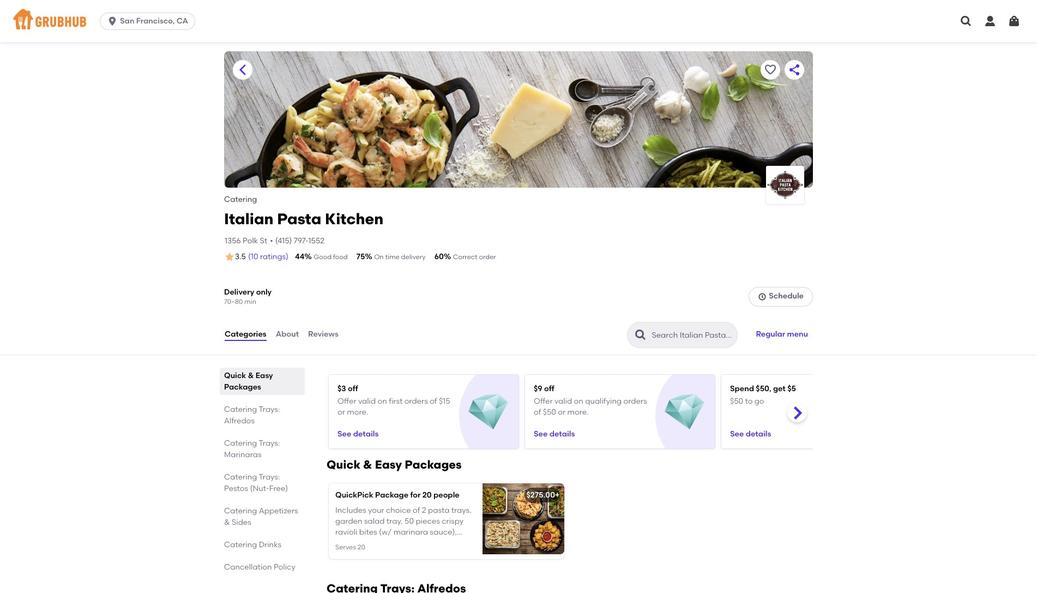 Task type: describe. For each thing, give the bounding box(es) containing it.
search icon image
[[635, 328, 648, 341]]

see for offer valid on qualifying orders of $50 or more.
[[534, 429, 548, 439]]

0 vertical spatial 20
[[423, 490, 432, 500]]

ratings)
[[260, 252, 289, 262]]

svg image inside san francisco, ca button
[[107, 16, 118, 27]]

see details for offer valid on qualifying orders of $50 or more.
[[534, 429, 575, 439]]

quickpick package for 20 people image
[[483, 483, 565, 554]]

order
[[479, 253, 497, 261]]

& inside catering appetizers & sides
[[224, 518, 230, 527]]

$3 off offer valid on first orders of $15 or more.
[[338, 384, 450, 417]]

offer for $9
[[534, 397, 553, 406]]

1 horizontal spatial svg image
[[960, 15, 974, 28]]

on time delivery
[[374, 253, 426, 261]]

797-
[[294, 236, 309, 246]]

70–80
[[224, 298, 243, 306]]

1 horizontal spatial packages
[[405, 458, 462, 471]]

on
[[374, 253, 384, 261]]

off for $9 off
[[545, 384, 555, 393]]

tray,
[[387, 517, 403, 526]]

$50 inside the spend $50, get $5 $50 to go
[[731, 397, 744, 406]]

caret left icon image
[[236, 63, 249, 76]]

50
[[405, 517, 414, 526]]

orders for first
[[405, 397, 428, 406]]

catering for catering drinks
[[224, 540, 257, 549]]

italian pasta kitchen logo image
[[767, 166, 805, 204]]

(415)
[[275, 236, 292, 246]]

your
[[368, 506, 384, 515]]

people
[[434, 490, 460, 500]]

star icon image
[[224, 252, 235, 263]]

trays,
[[452, 506, 472, 515]]

catering for catering trays: alfredos
[[224, 405, 257, 414]]

free)
[[269, 484, 288, 493]]

catering for catering appetizers & sides
[[224, 506, 257, 515]]

$275.00 +
[[527, 490, 560, 500]]

60
[[435, 252, 444, 262]]

main navigation navigation
[[0, 0, 1038, 43]]

or for $9 off
[[558, 408, 566, 417]]

and
[[336, 539, 350, 548]]

valid for $3 off
[[358, 397, 376, 406]]

(415) 797-1552 button
[[275, 236, 325, 247]]

or for $3 off
[[338, 408, 345, 417]]

san francisco, ca button
[[100, 13, 200, 30]]

san francisco, ca
[[120, 16, 188, 26]]

(w/
[[379, 528, 392, 537]]

delivery only 70–80 min
[[224, 287, 272, 306]]

valid for $9 off
[[555, 397, 573, 406]]

trays: for catering trays: pestos (nut-free)
[[259, 472, 280, 482]]

pieces
[[416, 517, 440, 526]]

catering trays: pestos (nut-free)
[[224, 472, 288, 493]]

food
[[333, 253, 348, 261]]

garden
[[336, 517, 363, 526]]

75
[[357, 252, 365, 262]]

$9 off offer valid on qualifying orders of $50 or more.
[[534, 384, 648, 417]]

bites
[[360, 528, 377, 537]]

delivery
[[224, 287, 254, 297]]

about
[[276, 330, 299, 339]]

pasta
[[428, 506, 450, 515]]

$50,
[[757, 384, 772, 393]]

qualifying
[[586, 397, 622, 406]]

delivery
[[401, 253, 426, 261]]

2
[[422, 506, 427, 515]]

more. for first
[[347, 408, 369, 417]]

time
[[386, 253, 400, 261]]

off for $3 off
[[348, 384, 358, 393]]

flatbread
[[375, 539, 410, 548]]

1356
[[225, 236, 241, 246]]

0 horizontal spatial quick & easy packages
[[224, 371, 273, 392]]

schedule
[[770, 292, 804, 301]]

& inside quick & easy packages
[[248, 371, 254, 380]]

marinara
[[394, 528, 428, 537]]

save this restaurant image
[[765, 63, 778, 76]]

$275.00
[[527, 490, 556, 500]]

promo image for offer valid on first orders of $15 or more.
[[469, 392, 509, 432]]

salad
[[364, 517, 385, 526]]

ravioli
[[336, 528, 358, 537]]

reviews
[[308, 330, 339, 339]]

svg image inside schedule button
[[759, 292, 767, 301]]

quickpick package for 20 people
[[336, 490, 460, 500]]

pieces).
[[442, 539, 470, 548]]

get
[[774, 384, 786, 393]]

$15
[[439, 397, 450, 406]]

crispy
[[442, 517, 464, 526]]

of for $15
[[430, 397, 437, 406]]

catering drinks
[[224, 540, 282, 549]]

1 horizontal spatial quick
[[327, 458, 361, 471]]

garlic
[[352, 539, 373, 548]]

•
[[270, 236, 273, 246]]

francisco,
[[136, 16, 175, 26]]

sauce),
[[430, 528, 457, 537]]

1 vertical spatial 20
[[358, 543, 366, 551]]

good
[[314, 253, 332, 261]]

(10 ratings)
[[248, 252, 289, 262]]

regular
[[757, 330, 786, 339]]

1 horizontal spatial svg image
[[1009, 15, 1022, 28]]

see details button for offer valid on qualifying orders of $50 or more.
[[534, 425, 575, 444]]



Task type: vqa. For each thing, say whether or not it's contained in the screenshot.
the Catering related to Catering Trays: Marinaras
yes



Task type: locate. For each thing, give the bounding box(es) containing it.
3 see details button from the left
[[731, 425, 772, 444]]

trays: inside 'catering trays: alfredos'
[[259, 405, 280, 414]]

or inside $9 off offer valid on qualifying orders of $50 or more.
[[558, 408, 566, 417]]

includes your choice of 2 pasta trays, garden salad tray, 50 pieces crispy ravioli bites (w/ marinara sauce), and garlic flatbread tray (36 pieces).
[[336, 506, 472, 548]]

trays: inside the catering trays: pestos (nut-free)
[[259, 472, 280, 482]]

0 vertical spatial packages
[[224, 382, 261, 392]]

reviews button
[[308, 315, 339, 354]]

more. inside $9 off offer valid on qualifying orders of $50 or more.
[[568, 408, 589, 417]]

1 vertical spatial $50
[[543, 408, 557, 417]]

1 vertical spatial &
[[364, 458, 373, 471]]

more. for qualifying
[[568, 408, 589, 417]]

1356 polk st • (415) 797-1552
[[225, 236, 325, 246]]

details
[[353, 429, 379, 439], [550, 429, 575, 439], [746, 429, 772, 439]]

0 horizontal spatial svg image
[[107, 16, 118, 27]]

1 horizontal spatial more.
[[568, 408, 589, 417]]

off inside $9 off offer valid on qualifying orders of $50 or more.
[[545, 384, 555, 393]]

see down the $3
[[338, 429, 352, 439]]

cancellation policy
[[224, 562, 296, 572]]

0 horizontal spatial packages
[[224, 382, 261, 392]]

0 vertical spatial trays:
[[259, 405, 280, 414]]

on left first
[[378, 397, 387, 406]]

2 details from the left
[[550, 429, 575, 439]]

packages up people
[[405, 458, 462, 471]]

& up "quickpick"
[[364, 458, 373, 471]]

0 horizontal spatial see details button
[[338, 425, 379, 444]]

quick
[[224, 371, 246, 380], [327, 458, 361, 471]]

offer for $3
[[338, 397, 357, 406]]

1 horizontal spatial easy
[[375, 458, 402, 471]]

quick up "quickpick"
[[327, 458, 361, 471]]

offer down the $3
[[338, 397, 357, 406]]

of inside includes your choice of 2 pasta trays, garden salad tray, 50 pieces crispy ravioli bites (w/ marinara sauce), and garlic flatbread tray (36 pieces).
[[413, 506, 420, 515]]

0 horizontal spatial see details
[[338, 429, 379, 439]]

1 horizontal spatial on
[[574, 397, 584, 406]]

more. inside '$3 off offer valid on first orders of $15 or more.'
[[347, 408, 369, 417]]

orders inside $9 off offer valid on qualifying orders of $50 or more.
[[624, 397, 648, 406]]

catering up marinaras on the left
[[224, 439, 257, 448]]

1 more. from the left
[[347, 408, 369, 417]]

schedule button
[[749, 287, 814, 306]]

1 horizontal spatial or
[[558, 408, 566, 417]]

2 see details button from the left
[[534, 425, 575, 444]]

1 horizontal spatial quick & easy packages
[[327, 458, 462, 471]]

italian pasta kitchen
[[224, 210, 384, 228]]

2 valid from the left
[[555, 397, 573, 406]]

quick down the categories button
[[224, 371, 246, 380]]

(nut-
[[250, 484, 270, 493]]

tray
[[412, 539, 426, 548]]

0 horizontal spatial offer
[[338, 397, 357, 406]]

3.5
[[235, 252, 246, 262]]

offer inside '$3 off offer valid on first orders of $15 or more.'
[[338, 397, 357, 406]]

on
[[378, 397, 387, 406], [574, 397, 584, 406]]

0 horizontal spatial valid
[[358, 397, 376, 406]]

1 horizontal spatial details
[[550, 429, 575, 439]]

marinaras
[[224, 450, 262, 459]]

of down $9
[[534, 408, 542, 417]]

on for first
[[378, 397, 387, 406]]

ca
[[177, 16, 188, 26]]

see details button for offer valid on first orders of $15 or more.
[[338, 425, 379, 444]]

valid left the qualifying
[[555, 397, 573, 406]]

correct order
[[453, 253, 497, 261]]

min
[[245, 298, 257, 306]]

off
[[348, 384, 358, 393], [545, 384, 555, 393]]

1 vertical spatial quick & easy packages
[[327, 458, 462, 471]]

on inside $9 off offer valid on qualifying orders of $50 or more.
[[574, 397, 584, 406]]

catering up alfredos
[[224, 405, 257, 414]]

+
[[556, 490, 560, 500]]

1 see details button from the left
[[338, 425, 379, 444]]

3 trays: from the top
[[259, 472, 280, 482]]

4 catering from the top
[[224, 472, 257, 482]]

only
[[256, 287, 272, 297]]

quickpick
[[336, 490, 374, 500]]

more.
[[347, 408, 369, 417], [568, 408, 589, 417]]

44
[[295, 252, 305, 262]]

serves
[[336, 543, 356, 551]]

$50
[[731, 397, 744, 406], [543, 408, 557, 417]]

of left the 2
[[413, 506, 420, 515]]

of inside '$3 off offer valid on first orders of $15 or more.'
[[430, 397, 437, 406]]

see details for offer valid on first orders of $15 or more.
[[338, 429, 379, 439]]

2 see from the left
[[534, 429, 548, 439]]

2 horizontal spatial see details button
[[731, 425, 772, 444]]

1 details from the left
[[353, 429, 379, 439]]

policy
[[274, 562, 296, 572]]

easy up package
[[375, 458, 402, 471]]

of left $15
[[430, 397, 437, 406]]

2 catering from the top
[[224, 405, 257, 414]]

0 horizontal spatial more.
[[347, 408, 369, 417]]

5 catering from the top
[[224, 506, 257, 515]]

promo image
[[469, 392, 509, 432], [665, 392, 705, 432]]

svg image
[[1009, 15, 1022, 28], [107, 16, 118, 27]]

easy up 'catering trays: alfredos'
[[256, 371, 273, 380]]

0 vertical spatial quick & easy packages
[[224, 371, 273, 392]]

1 see from the left
[[338, 429, 352, 439]]

0 horizontal spatial orders
[[405, 397, 428, 406]]

orders inside '$3 off offer valid on first orders of $15 or more.'
[[405, 397, 428, 406]]

to
[[746, 397, 753, 406]]

1 offer from the left
[[338, 397, 357, 406]]

of inside $9 off offer valid on qualifying orders of $50 or more.
[[534, 408, 542, 417]]

0 horizontal spatial $50
[[543, 408, 557, 417]]

on inside '$3 off offer valid on first orders of $15 or more.'
[[378, 397, 387, 406]]

2 horizontal spatial of
[[534, 408, 542, 417]]

1 horizontal spatial orders
[[624, 397, 648, 406]]

0 vertical spatial &
[[248, 371, 254, 380]]

spend
[[731, 384, 755, 393]]

see details button
[[338, 425, 379, 444], [534, 425, 575, 444], [731, 425, 772, 444]]

1 vertical spatial easy
[[375, 458, 402, 471]]

1 horizontal spatial of
[[430, 397, 437, 406]]

trays: up catering trays: marinaras
[[259, 405, 280, 414]]

1 vertical spatial of
[[534, 408, 542, 417]]

0 horizontal spatial 20
[[358, 543, 366, 551]]

1 horizontal spatial see
[[534, 429, 548, 439]]

see details
[[338, 429, 379, 439], [534, 429, 575, 439], [731, 429, 772, 439]]

trays: for catering trays: alfredos
[[259, 405, 280, 414]]

$9
[[534, 384, 543, 393]]

catering trays: alfredos
[[224, 405, 280, 425]]

italian
[[224, 210, 274, 228]]

packages up 'catering trays: alfredos'
[[224, 382, 261, 392]]

1356 polk st button
[[224, 235, 268, 247]]

2 vertical spatial trays:
[[259, 472, 280, 482]]

catering up sides
[[224, 506, 257, 515]]

1 or from the left
[[338, 408, 345, 417]]

offer
[[338, 397, 357, 406], [534, 397, 553, 406]]

catering inside 'catering trays: alfredos'
[[224, 405, 257, 414]]

2 more. from the left
[[568, 408, 589, 417]]

details down '$3 off offer valid on first orders of $15 or more.'
[[353, 429, 379, 439]]

&
[[248, 371, 254, 380], [364, 458, 373, 471], [224, 518, 230, 527]]

2 horizontal spatial details
[[746, 429, 772, 439]]

1 catering from the top
[[224, 195, 257, 204]]

off inside '$3 off offer valid on first orders of $15 or more.'
[[348, 384, 358, 393]]

off right $9
[[545, 384, 555, 393]]

orders
[[405, 397, 428, 406], [624, 397, 648, 406]]

3 see details from the left
[[731, 429, 772, 439]]

& left sides
[[224, 518, 230, 527]]

3 catering from the top
[[224, 439, 257, 448]]

go
[[755, 397, 765, 406]]

see details down $9
[[534, 429, 575, 439]]

orders for qualifying
[[624, 397, 648, 406]]

(36
[[428, 539, 440, 548]]

svg image
[[960, 15, 974, 28], [984, 15, 998, 28], [759, 292, 767, 301]]

catering inside catering appetizers & sides
[[224, 506, 257, 515]]

2 on from the left
[[574, 397, 584, 406]]

0 horizontal spatial easy
[[256, 371, 273, 380]]

1 off from the left
[[348, 384, 358, 393]]

details down go
[[746, 429, 772, 439]]

0 vertical spatial of
[[430, 397, 437, 406]]

1 vertical spatial quick
[[327, 458, 361, 471]]

catering for catering trays: marinaras
[[224, 439, 257, 448]]

st
[[260, 236, 268, 246]]

Search Italian Pasta Kitchen search field
[[651, 330, 735, 340]]

1 horizontal spatial &
[[248, 371, 254, 380]]

see for $50 to go
[[731, 429, 745, 439]]

trays: up free)
[[259, 472, 280, 482]]

trays: for catering trays: marinaras
[[259, 439, 280, 448]]

0 horizontal spatial svg image
[[759, 292, 767, 301]]

0 horizontal spatial or
[[338, 408, 345, 417]]

details for offer valid on first orders of $15 or more.
[[353, 429, 379, 439]]

cancellation
[[224, 562, 272, 572]]

kitchen
[[325, 210, 384, 228]]

2 off from the left
[[545, 384, 555, 393]]

catering inside the catering trays: pestos (nut-free)
[[224, 472, 257, 482]]

quick & easy packages
[[224, 371, 273, 392], [327, 458, 462, 471]]

or inside '$3 off offer valid on first orders of $15 or more.'
[[338, 408, 345, 417]]

share icon image
[[789, 63, 802, 76]]

packages inside quick & easy packages
[[224, 382, 261, 392]]

see details for $50 to go
[[731, 429, 772, 439]]

on left the qualifying
[[574, 397, 584, 406]]

0 vertical spatial $50
[[731, 397, 744, 406]]

1 horizontal spatial promo image
[[665, 392, 705, 432]]

details down $9 off offer valid on qualifying orders of $50 or more. on the right bottom
[[550, 429, 575, 439]]

0 horizontal spatial &
[[224, 518, 230, 527]]

details for offer valid on qualifying orders of $50 or more.
[[550, 429, 575, 439]]

2 orders from the left
[[624, 397, 648, 406]]

san
[[120, 16, 134, 26]]

catering down sides
[[224, 540, 257, 549]]

0 horizontal spatial of
[[413, 506, 420, 515]]

2 trays: from the top
[[259, 439, 280, 448]]

2 offer from the left
[[534, 397, 553, 406]]

or
[[338, 408, 345, 417], [558, 408, 566, 417]]

categories button
[[224, 315, 267, 354]]

1552
[[309, 236, 325, 246]]

& up 'catering trays: alfredos'
[[248, 371, 254, 380]]

alfredos
[[224, 416, 255, 425]]

0 vertical spatial easy
[[256, 371, 273, 380]]

0 horizontal spatial quick
[[224, 371, 246, 380]]

1 horizontal spatial 20
[[423, 490, 432, 500]]

catering for catering trays: pestos (nut-free)
[[224, 472, 257, 482]]

trays:
[[259, 405, 280, 414], [259, 439, 280, 448], [259, 472, 280, 482]]

of for $50
[[534, 408, 542, 417]]

see details button down the $3
[[338, 425, 379, 444]]

off right the $3
[[348, 384, 358, 393]]

polk
[[243, 236, 258, 246]]

0 horizontal spatial details
[[353, 429, 379, 439]]

1 valid from the left
[[358, 397, 376, 406]]

valid inside '$3 off offer valid on first orders of $15 or more.'
[[358, 397, 376, 406]]

offer inside $9 off offer valid on qualifying orders of $50 or more.
[[534, 397, 553, 406]]

trays: inside catering trays: marinaras
[[259, 439, 280, 448]]

offer down $9
[[534, 397, 553, 406]]

6 catering from the top
[[224, 540, 257, 549]]

1 horizontal spatial valid
[[555, 397, 573, 406]]

2 horizontal spatial see details
[[731, 429, 772, 439]]

catering up the italian
[[224, 195, 257, 204]]

appetizers
[[259, 506, 298, 515]]

orders right the qualifying
[[624, 397, 648, 406]]

see down spend
[[731, 429, 745, 439]]

drinks
[[259, 540, 282, 549]]

save this restaurant button
[[761, 60, 781, 80]]

1 promo image from the left
[[469, 392, 509, 432]]

see details button for $50 to go
[[731, 425, 772, 444]]

1 trays: from the top
[[259, 405, 280, 414]]

see details button down $9
[[534, 425, 575, 444]]

good food
[[314, 253, 348, 261]]

pestos
[[224, 484, 248, 493]]

(10
[[248, 252, 258, 262]]

see down $9
[[534, 429, 548, 439]]

0 horizontal spatial off
[[348, 384, 358, 393]]

2 horizontal spatial &
[[364, 458, 373, 471]]

serves 20
[[336, 543, 366, 551]]

spend $50, get $5 $50 to go
[[731, 384, 797, 406]]

0 horizontal spatial on
[[378, 397, 387, 406]]

1 horizontal spatial off
[[545, 384, 555, 393]]

catering inside catering trays: marinaras
[[224, 439, 257, 448]]

orders right first
[[405, 397, 428, 406]]

1 see details from the left
[[338, 429, 379, 439]]

catering for catering
[[224, 195, 257, 204]]

includes
[[336, 506, 367, 515]]

about button
[[275, 315, 300, 354]]

1 horizontal spatial see details button
[[534, 425, 575, 444]]

details for $50 to go
[[746, 429, 772, 439]]

3 details from the left
[[746, 429, 772, 439]]

on for qualifying
[[574, 397, 584, 406]]

valid left first
[[358, 397, 376, 406]]

regular menu
[[757, 330, 809, 339]]

1 orders from the left
[[405, 397, 428, 406]]

quick & easy packages up package
[[327, 458, 462, 471]]

pasta
[[277, 210, 322, 228]]

$50 inside $9 off offer valid on qualifying orders of $50 or more.
[[543, 408, 557, 417]]

0 horizontal spatial see
[[338, 429, 352, 439]]

promo image for offer valid on qualifying orders of $50 or more.
[[665, 392, 705, 432]]

see details down the $3
[[338, 429, 379, 439]]

1 vertical spatial trays:
[[259, 439, 280, 448]]

2 horizontal spatial see
[[731, 429, 745, 439]]

2 or from the left
[[558, 408, 566, 417]]

correct
[[453, 253, 478, 261]]

$3
[[338, 384, 346, 393]]

sides
[[232, 518, 252, 527]]

catering up pestos
[[224, 472, 257, 482]]

0 horizontal spatial promo image
[[469, 392, 509, 432]]

2 vertical spatial of
[[413, 506, 420, 515]]

2 horizontal spatial svg image
[[984, 15, 998, 28]]

for
[[411, 490, 421, 500]]

catering trays: marinaras
[[224, 439, 280, 459]]

valid inside $9 off offer valid on qualifying orders of $50 or more.
[[555, 397, 573, 406]]

see for offer valid on first orders of $15 or more.
[[338, 429, 352, 439]]

choice
[[386, 506, 411, 515]]

2 see details from the left
[[534, 429, 575, 439]]

1 vertical spatial packages
[[405, 458, 462, 471]]

2 vertical spatial &
[[224, 518, 230, 527]]

1 on from the left
[[378, 397, 387, 406]]

quick inside quick & easy packages
[[224, 371, 246, 380]]

1 horizontal spatial offer
[[534, 397, 553, 406]]

categories
[[225, 330, 267, 339]]

see details down the to
[[731, 429, 772, 439]]

see details button down the to
[[731, 425, 772, 444]]

menu
[[788, 330, 809, 339]]

quick & easy packages up 'catering trays: alfredos'
[[224, 371, 273, 392]]

catering appetizers & sides
[[224, 506, 298, 527]]

20 right serves
[[358, 543, 366, 551]]

3 see from the left
[[731, 429, 745, 439]]

0 vertical spatial quick
[[224, 371, 246, 380]]

trays: up marinaras on the left
[[259, 439, 280, 448]]

1 horizontal spatial see details
[[534, 429, 575, 439]]

2 promo image from the left
[[665, 392, 705, 432]]

package
[[375, 490, 409, 500]]

20 right 'for'
[[423, 490, 432, 500]]

1 horizontal spatial $50
[[731, 397, 744, 406]]



